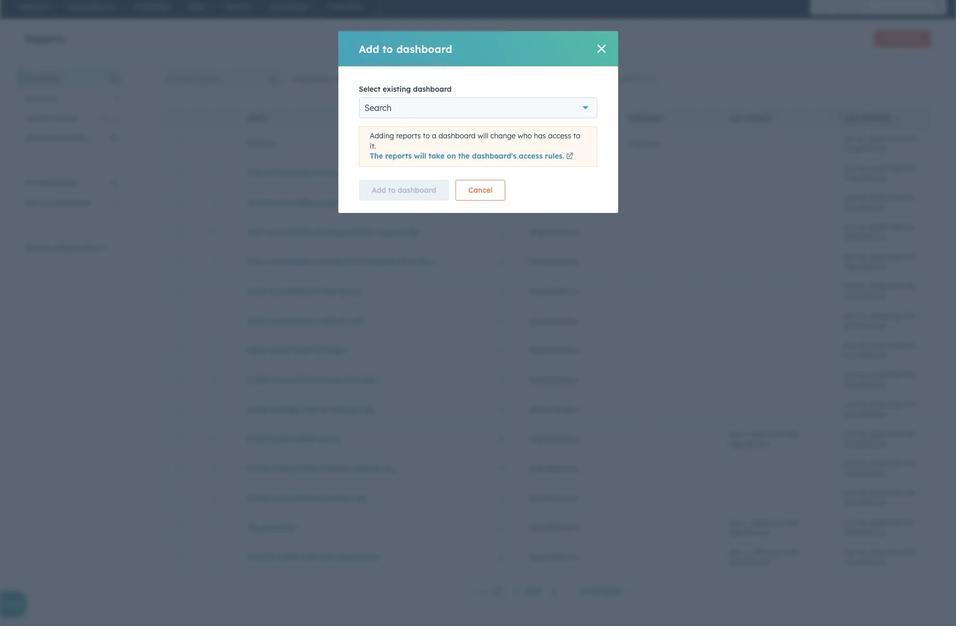 Task type: vqa. For each thing, say whether or not it's contained in the screenshot.
conversation associated with Chat conversation average first response time by rep
yes



Task type: locate. For each thing, give the bounding box(es) containing it.
oct for chat conversation closed totals by rep
[[844, 193, 856, 202]]

2 vertical spatial 1,
[[744, 548, 749, 557]]

2 press to sort. element from the left
[[665, 114, 669, 123]]

on
[[447, 151, 456, 161], [40, 198, 48, 207]]

press to sort. element inside assigned button
[[665, 114, 669, 123]]

11:47
[[770, 518, 786, 528], [770, 548, 786, 557]]

descending sort. press to sort ascending. element
[[894, 114, 898, 123]]

24, for email average time to close by rep
[[858, 400, 868, 409]]

oct for email conversation totals over time
[[844, 370, 856, 380]]

am inside nov 1, 2023 11:53 am greg robinson
[[788, 430, 799, 439]]

contact totals with time comparison button
[[247, 553, 441, 562]]

totals for chat conversation totals by rep
[[316, 287, 337, 296]]

per
[[591, 586, 603, 596]]

--
[[628, 198, 634, 207], [628, 257, 634, 267], [628, 287, 634, 296], [628, 405, 634, 414], [628, 553, 634, 562]]

press to sort. image inside last viewed button
[[775, 114, 779, 121]]

totals up chat conversation closed totals by rep on the left of the page
[[316, 169, 337, 178]]

1 nov from the top
[[728, 430, 742, 439]]

2 press to sort. image from the left
[[775, 114, 779, 121]]

0 horizontal spatial mm/dd/yyyy text field
[[496, 73, 570, 86]]

3 4:36 from the top
[[889, 223, 903, 232]]

4:35 for email conversation totals over time
[[889, 370, 903, 380]]

custom
[[25, 113, 51, 123]]

4 -- from the top
[[628, 405, 634, 414]]

reports right my
[[37, 74, 62, 83]]

conversation
[[267, 169, 314, 178], [267, 198, 314, 207], [267, 228, 314, 237], [267, 257, 314, 267], [267, 287, 314, 296], [267, 316, 314, 326], [270, 375, 317, 385], [270, 494, 317, 503]]

6 4:35 from the top
[[889, 489, 903, 498]]

22
[[110, 74, 118, 83], [110, 133, 118, 143]]

0 vertical spatial 11:47
[[770, 518, 786, 528]]

2 email from the top
[[247, 405, 268, 414]]

last left updated:
[[444, 74, 459, 83]]

7 greg robinson from the top
[[528, 316, 579, 326]]

2 oct from the top
[[844, 164, 856, 173]]

10 oct from the top
[[844, 400, 856, 409]]

1 horizontal spatial mm/dd/yyyy text field
[[587, 73, 661, 86]]

on right not
[[40, 198, 48, 207]]

5 4:36 from the top
[[889, 282, 903, 291]]

oct 24, 2023 4:36 pm greg robinson for chat conversation totals by rep
[[844, 282, 916, 300]]

0 vertical spatial am
[[788, 430, 799, 439]]

2 horizontal spatial press to sort. element
[[775, 114, 779, 123]]

to up "chat conversation closed totals by rep" button
[[388, 186, 396, 195]]

1 button for email average time to close by rep
[[500, 405, 504, 414]]

oct 24, 2023 4:35 pm greg robinson for email average first response time by rep
[[844, 459, 916, 477]]

pm for chat conversation totals by url
[[905, 311, 916, 321]]

10 greg robinson from the top
[[528, 405, 579, 414]]

0 vertical spatial add
[[359, 42, 380, 55]]

4 oct 24, 2023 4:35 pm greg robinson from the top
[[844, 430, 916, 448]]

response up email conversation totals by rep button
[[319, 464, 352, 473]]

Search HubSpot search field
[[811, 0, 938, 15]]

2 oct 24, 2023 4:36 pm greg robinson from the top
[[844, 193, 916, 211]]

3 oct from the top
[[844, 193, 856, 202]]

2023 for email average time to close by rep
[[870, 400, 887, 409]]

conversation down chat conversation totals by chatflow
[[267, 198, 314, 207]]

0 vertical spatial on
[[447, 151, 456, 161]]

dashboard's
[[472, 151, 517, 161]]

reports for my
[[37, 74, 62, 83]]

3 greg robinson from the top
[[528, 198, 579, 207]]

owned by button
[[516, 106, 616, 129]]

closed up chat conversation average time to close by rep
[[316, 198, 339, 207]]

from
[[48, 133, 64, 143]]

updated:
[[461, 74, 491, 83]]

nov for rep
[[728, 430, 742, 439]]

1 vertical spatial 11:47
[[770, 548, 786, 557]]

oct 24, 2023 4:36 pm greg robinson for chat conversation totals by url
[[844, 311, 916, 329]]

13 24, from the top
[[858, 489, 868, 498]]

1 -- from the top
[[628, 198, 634, 207]]

6 greg robinson from the top
[[528, 287, 579, 296]]

1 4:35 from the top
[[889, 341, 903, 350]]

will
[[478, 131, 489, 141], [414, 151, 427, 161]]

8 greg robinson from the top
[[528, 346, 579, 355]]

13 greg robinson from the top
[[528, 494, 579, 503]]

6 24, from the top
[[858, 282, 868, 291]]

4 chat from the top
[[247, 257, 264, 267]]

on
[[25, 178, 35, 188]]

7 4:35 from the top
[[889, 518, 903, 528]]

assigned button
[[616, 106, 716, 129]]

1 button for email average first response time by rep
[[500, 464, 504, 473]]

greg robinson for chat conversation totals by chatflow
[[528, 169, 579, 178]]

chat conversation totals by rep
[[247, 287, 362, 296]]

close down add to dashboard button
[[376, 228, 395, 237]]

pm for email conversation totals over time
[[905, 370, 916, 380]]

1 vertical spatial closed
[[270, 434, 293, 444]]

oct 24, 2023 4:35 pm greg robinson for email closed totals by rep
[[844, 430, 916, 448]]

1 horizontal spatial press to sort. element
[[665, 114, 669, 123]]

5 -- from the top
[[628, 553, 634, 562]]

2 horizontal spatial last
[[844, 115, 860, 122]]

totals down the email average time to close by rep
[[295, 434, 316, 444]]

greg robinson
[[528, 139, 579, 148], [528, 169, 579, 178], [528, 198, 579, 207], [528, 228, 579, 237], [528, 257, 579, 267], [528, 287, 579, 296], [528, 316, 579, 326], [528, 346, 579, 355], [528, 375, 579, 385], [528, 405, 579, 414], [528, 434, 579, 444], [528, 464, 579, 473], [528, 494, 579, 503], [528, 523, 579, 532], [528, 553, 579, 562]]

greg inside nov 1, 2023 11:53 am greg robinson
[[728, 440, 743, 448]]

adding reports to a dashboard will change who has access to it.
[[370, 131, 581, 151]]

0 vertical spatial will
[[478, 131, 489, 141]]

0 vertical spatial response
[[365, 257, 398, 267]]

conversation up open email totals by inbox
[[267, 316, 314, 326]]

to up owner:
[[383, 42, 393, 55]]

by
[[555, 115, 563, 122], [339, 169, 348, 178], [364, 198, 373, 207], [397, 228, 406, 237], [418, 257, 427, 267], [339, 287, 348, 296], [339, 316, 348, 326], [314, 346, 323, 355], [351, 405, 360, 414], [318, 434, 327, 444], [372, 464, 381, 473], [342, 494, 351, 503]]

am for comparison
[[788, 548, 799, 557]]

1 button for chat conversation closed totals by rep
[[500, 198, 504, 207]]

first up email conversation totals by rep
[[302, 464, 317, 473]]

oct 24, 2023 4:35 pm greg robinson for email conversation totals by rep
[[844, 489, 916, 507]]

1 horizontal spatial close
[[376, 228, 395, 237]]

greg robinson for delivery
[[528, 139, 579, 148]]

0 vertical spatial close
[[376, 228, 395, 237]]

chat conversation average time to close by rep
[[247, 228, 420, 237]]

reports right deleted
[[80, 243, 105, 253]]

2 11:47 from the top
[[770, 548, 786, 557]]

a
[[432, 131, 437, 141]]

1 horizontal spatial response
[[365, 257, 398, 267]]

0 vertical spatial access
[[548, 131, 572, 141]]

oct 24, 2023 4:35 pm greg robinson for contact totals with time comparison
[[844, 548, 916, 566]]

press to sort. image right viewed
[[775, 114, 779, 121]]

the
[[370, 151, 383, 161]]

5 greg robinson from the top
[[528, 257, 579, 267]]

8 oct from the top
[[844, 341, 856, 350]]

0 horizontal spatial last
[[444, 74, 459, 83]]

robinson
[[547, 139, 579, 148], [860, 144, 887, 152], [547, 169, 579, 178], [860, 174, 887, 182], [547, 198, 579, 207], [860, 204, 887, 211], [547, 228, 579, 237], [860, 233, 887, 241], [547, 257, 579, 267], [860, 263, 887, 270], [547, 287, 579, 296], [860, 292, 887, 300], [547, 316, 579, 326], [860, 322, 887, 329], [547, 346, 579, 355], [860, 351, 887, 359], [547, 375, 579, 385], [860, 381, 887, 389], [547, 405, 579, 414], [860, 410, 887, 418], [547, 434, 579, 444], [744, 440, 772, 448], [860, 440, 887, 448], [547, 464, 579, 473], [860, 469, 887, 477], [547, 494, 579, 503], [860, 499, 887, 507], [547, 523, 579, 532], [744, 529, 772, 536], [860, 529, 887, 536], [547, 553, 579, 562], [744, 558, 772, 566], [860, 558, 887, 566]]

press to sort. image for last viewed
[[775, 114, 779, 121]]

pm inside oct 24, 2023 4:49 pm greg robinson
[[905, 134, 916, 143]]

1 oct 24, 2023 4:35 pm greg robinson from the top
[[844, 341, 916, 359]]

it.
[[370, 141, 376, 151]]

11 greg robinson from the top
[[528, 434, 579, 444]]

6 oct from the top
[[844, 282, 856, 291]]

3 4:35 from the top
[[889, 400, 903, 409]]

2023 for chat conversation average first response time by rep
[[870, 252, 887, 262]]

2
[[515, 587, 519, 596]]

open email totals by inbox button
[[247, 346, 441, 355]]

1 vertical spatial first
[[302, 464, 317, 473]]

press to sort. image inside the owned by button
[[566, 114, 570, 121]]

1 for top personas
[[500, 523, 504, 532]]

1 vertical spatial nov
[[728, 518, 742, 528]]

everyone
[[628, 139, 660, 148]]

6 oct 24, 2023 4:36 pm greg robinson from the top
[[844, 311, 916, 329]]

totals left over
[[319, 375, 340, 385]]

on dashboards
[[25, 178, 78, 188]]

9 24, from the top
[[858, 370, 868, 380]]

1 button for chat conversation totals by chatflow
[[500, 169, 504, 178]]

conversation up chat conversation closed totals by rep on the left of the page
[[267, 169, 314, 178]]

oct inside oct 24, 2023 4:49 pm greg robinson
[[844, 134, 856, 143]]

next button
[[522, 585, 565, 599]]

last
[[444, 74, 459, 83], [728, 115, 744, 122], [844, 115, 860, 122]]

13 oct from the top
[[844, 489, 856, 498]]

3 oct 24, 2023 4:36 pm greg robinson from the top
[[844, 223, 916, 241]]

1 horizontal spatial first
[[348, 257, 363, 267]]

5 chat from the top
[[247, 287, 264, 296]]

reports left a
[[396, 131, 421, 141]]

reports inside adding reports to a dashboard will change who has access to it.
[[396, 131, 421, 141]]

on left the
[[447, 151, 456, 161]]

press to sort. image
[[566, 114, 570, 121], [775, 114, 779, 121]]

1 mm/dd/yyyy text field from the left
[[496, 73, 570, 86]]

dashboard down anyone
[[413, 85, 452, 94]]

restore deleted reports button
[[19, 238, 124, 258]]

the reports will take on the dashboard's access rules. link
[[370, 151, 575, 162]]

1 24, from the top
[[858, 134, 868, 143]]

take
[[429, 151, 445, 161]]

1 vertical spatial add
[[372, 186, 386, 195]]

last left updated
[[844, 115, 860, 122]]

first up chat conversation totals by rep button
[[348, 257, 363, 267]]

conversation up chat conversation totals by url on the left bottom of the page
[[267, 287, 314, 296]]

conversation up chat conversation totals by rep
[[267, 257, 314, 267]]

0 vertical spatial 1,
[[744, 430, 749, 439]]

1 horizontal spatial last
[[728, 115, 744, 122]]

totals up the chat conversation totals by url button
[[316, 287, 337, 296]]

1 press to sort. element from the left
[[566, 114, 570, 123]]

3 chat from the top
[[247, 228, 264, 237]]

1 oct 24, 2023 4:36 pm greg robinson from the top
[[844, 164, 916, 182]]

last left viewed
[[728, 115, 744, 122]]

1 vertical spatial add to dashboard
[[372, 186, 436, 195]]

11:53
[[770, 430, 786, 439]]

chat conversation totals by url button
[[247, 316, 441, 326]]

1 vertical spatial 1,
[[744, 518, 749, 528]]

4 24, from the top
[[858, 223, 868, 232]]

0 horizontal spatial response
[[319, 464, 352, 473]]

1 email from the top
[[247, 375, 268, 385]]

0 vertical spatial nov 1, 2023 11:47 am greg robinson
[[728, 518, 799, 536]]

1 vertical spatial access
[[519, 151, 543, 161]]

dashboard down take
[[398, 186, 436, 195]]

2 greg robinson from the top
[[528, 169, 579, 178]]

1 for chat conversation totals by chatflow
[[500, 169, 504, 178]]

reports for custom
[[53, 113, 78, 123]]

1,
[[744, 430, 749, 439], [744, 518, 749, 528], [744, 548, 749, 557]]

rep
[[375, 198, 387, 207], [408, 228, 420, 237], [429, 257, 441, 267], [350, 287, 362, 296], [362, 405, 374, 414], [329, 434, 341, 444], [383, 464, 395, 473], [354, 494, 366, 503]]

oct 24, 2023 4:35 pm greg robinson for email conversation totals over time
[[844, 370, 916, 389]]

11 oct from the top
[[844, 430, 856, 439]]

add to dashboard dialog
[[338, 31, 618, 213]]

2 22 from the top
[[110, 133, 118, 143]]

2 chat from the top
[[247, 198, 264, 207]]

1 11:47 from the top
[[770, 518, 786, 528]]

press to sort. element inside the owned by button
[[566, 114, 570, 123]]

15 per page button
[[574, 581, 638, 601]]

1 horizontal spatial on
[[447, 151, 456, 161]]

chat conversation closed totals by rep button
[[247, 198, 441, 207]]

totals for email conversation totals over time
[[319, 375, 340, 385]]

24, for chat conversation totals by url
[[858, 311, 868, 321]]

1 chat from the top
[[247, 169, 264, 178]]

greg inside oct 24, 2023 4:49 pm greg robinson
[[844, 144, 858, 152]]

1 vertical spatial will
[[414, 151, 427, 161]]

totals for chat conversation totals by chatflow
[[316, 169, 337, 178]]

1 for chat conversation average first response time by rep
[[500, 257, 504, 267]]

reports up saved from library
[[53, 113, 78, 123]]

dashboards up change
[[466, 115, 510, 122]]

0 horizontal spatial closed
[[270, 434, 293, 444]]

totals down the email average first response time by rep
[[319, 494, 340, 503]]

0 horizontal spatial on
[[40, 198, 48, 207]]

1 22 from the top
[[110, 74, 118, 83]]

press to sort. element for owned by
[[566, 114, 570, 123]]

mm/dd/yyyy text field up the owned
[[496, 73, 570, 86]]

24, for top personas
[[858, 518, 868, 528]]

2023 for email conversation totals by rep
[[870, 489, 887, 498]]

email for email average time to close by rep
[[247, 405, 268, 414]]

conversation for chat conversation closed totals by rep
[[267, 198, 314, 207]]

reports banner
[[25, 27, 932, 47]]

6 oct 24, 2023 4:35 pm greg robinson from the top
[[844, 489, 916, 507]]

viewed
[[746, 115, 772, 122]]

email conversation totals over time
[[247, 375, 377, 385]]

15 greg robinson from the top
[[528, 553, 579, 562]]

2 24, from the top
[[858, 164, 868, 173]]

4 4:35 from the top
[[889, 430, 903, 439]]

9 greg robinson from the top
[[528, 375, 579, 385]]

14 24, from the top
[[858, 518, 868, 528]]

to down email conversation totals over time
[[321, 405, 328, 414]]

1 horizontal spatial access
[[548, 131, 572, 141]]

2 nov 1, 2023 11:47 am greg robinson from the top
[[728, 548, 799, 566]]

1 vertical spatial 22
[[110, 133, 118, 143]]

0 horizontal spatial press to sort. element
[[566, 114, 570, 123]]

0 horizontal spatial press to sort. image
[[566, 114, 570, 121]]

response
[[365, 257, 398, 267], [319, 464, 352, 473]]

MM/DD/YYYY text field
[[496, 73, 570, 86], [587, 73, 661, 86]]

2 vertical spatial nov
[[728, 548, 742, 557]]

4:35 for email average first response time by rep
[[889, 459, 903, 468]]

0 vertical spatial first
[[348, 257, 363, 267]]

1 vertical spatial close
[[330, 405, 349, 414]]

4:36 for chat conversation totals by url
[[889, 311, 903, 321]]

the
[[458, 151, 470, 161]]

inbox
[[325, 346, 346, 355]]

1 4:36 from the top
[[889, 164, 903, 173]]

3 nov from the top
[[728, 548, 742, 557]]

14 greg robinson from the top
[[528, 523, 579, 532]]

8 4:35 from the top
[[889, 548, 903, 557]]

4:36 for chat conversation average time to close by rep
[[889, 223, 903, 232]]

4 email from the top
[[247, 464, 268, 473]]

1 oct from the top
[[844, 134, 856, 143]]

4 4:36 from the top
[[889, 252, 903, 262]]

email average first response time by rep button
[[247, 464, 441, 473]]

average down "chat conversation closed totals by rep" button
[[316, 228, 346, 237]]

24, for chat conversation totals by chatflow
[[858, 164, 868, 173]]

9 oct from the top
[[844, 370, 856, 380]]

4:35
[[889, 341, 903, 350], [889, 370, 903, 380], [889, 400, 903, 409], [889, 430, 903, 439], [889, 459, 903, 468], [889, 489, 903, 498], [889, 518, 903, 528], [889, 548, 903, 557]]

close up email closed totals by rep button
[[330, 405, 349, 414]]

add to dashboard up anyone
[[359, 42, 453, 55]]

oct for email conversation totals by rep
[[844, 489, 856, 498]]

nov inside nov 1, 2023 11:53 am greg robinson
[[728, 430, 742, 439]]

12 24, from the top
[[858, 459, 868, 468]]

chat
[[247, 169, 264, 178], [247, 198, 264, 207], [247, 228, 264, 237], [247, 257, 264, 267], [247, 287, 264, 296], [247, 316, 264, 326]]

5 4:35 from the top
[[889, 459, 903, 468]]

3 press to sort. element from the left
[[775, 114, 779, 123]]

8 24, from the top
[[858, 341, 868, 350]]

1, for rep
[[744, 430, 749, 439]]

3 1, from the top
[[744, 548, 749, 557]]

chat for chat conversation average first response time by rep
[[247, 257, 264, 267]]

chat for chat conversation average time to close by rep
[[247, 228, 264, 237]]

12 greg robinson from the top
[[528, 464, 579, 473]]

link opens in a new window image
[[566, 152, 574, 162], [566, 153, 574, 161]]

2 oct 24, 2023 4:35 pm greg robinson from the top
[[844, 370, 916, 389]]

0 vertical spatial 0
[[114, 93, 118, 103]]

2 4:35 from the top
[[889, 370, 903, 380]]

5 oct from the top
[[844, 252, 856, 262]]

not
[[25, 198, 38, 207]]

search image
[[935, 3, 942, 10]]

my reports
[[25, 74, 62, 83]]

0 vertical spatial dashboards
[[466, 115, 510, 122]]

3 24, from the top
[[858, 193, 868, 202]]

open email totals by inbox
[[247, 346, 346, 355]]

1 button for open email totals by inbox
[[500, 346, 504, 355]]

access down who
[[519, 151, 543, 161]]

1 horizontal spatial press to sort. image
[[775, 114, 779, 121]]

email closed totals by rep
[[247, 434, 341, 444]]

4:49
[[889, 134, 903, 143]]

2023 for chat conversation totals by rep
[[870, 282, 887, 291]]

5 oct 24, 2023 4:36 pm greg robinson from the top
[[844, 282, 916, 300]]

greg robinson for open email totals by inbox
[[528, 346, 579, 355]]

conversation up personas
[[270, 494, 317, 503]]

1 for chat conversation totals by rep
[[500, 287, 504, 296]]

1 button for top personas
[[500, 523, 504, 532]]

2 vertical spatial am
[[788, 548, 799, 557]]

dashboard up anyone popup button
[[396, 42, 453, 55]]

pm for delivery
[[905, 134, 916, 143]]

owned by
[[528, 115, 563, 122]]

2 -- from the top
[[628, 257, 634, 267]]

0 vertical spatial closed
[[316, 198, 339, 207]]

2023 for email closed totals by rep
[[870, 430, 887, 439]]

7 oct from the top
[[844, 311, 856, 321]]

totals up inbox
[[316, 316, 337, 326]]

access down the owned by button
[[548, 131, 572, 141]]

pm for chat conversation average time to close by rep
[[905, 223, 916, 232]]

average down the email closed totals by rep
[[270, 464, 300, 473]]

press to sort. element
[[566, 114, 570, 123], [665, 114, 669, 123], [775, 114, 779, 123]]

12 oct from the top
[[844, 459, 856, 468]]

1 vertical spatial dashboards
[[37, 178, 78, 188]]

1 for chat conversation closed totals by rep
[[500, 198, 504, 207]]

0 vertical spatial 22
[[110, 74, 118, 83]]

am
[[788, 430, 799, 439], [788, 518, 799, 528], [788, 548, 799, 557]]

4:36 for chat conversation average first response time by rep
[[889, 252, 903, 262]]

press to sort. element right assigned
[[665, 114, 669, 123]]

saved from library
[[25, 133, 88, 143]]

2 4:36 from the top
[[889, 193, 903, 202]]

3 oct 24, 2023 4:35 pm greg robinson from the top
[[844, 400, 916, 418]]

by inside button
[[555, 115, 563, 122]]

dashboard up the
[[439, 131, 476, 141]]

pm for email closed totals by rep
[[905, 430, 916, 439]]

dashboard inside adding reports to a dashboard will change who has access to it.
[[439, 131, 476, 141]]

1 horizontal spatial will
[[478, 131, 489, 141]]

the reports will take on the dashboard's access rules.
[[370, 151, 565, 161]]

to left a
[[423, 131, 430, 141]]

dashboard inside button
[[398, 186, 436, 195]]

first
[[348, 257, 363, 267], [302, 464, 317, 473]]

conversation down chat conversation closed totals by rep on the left of the page
[[267, 228, 314, 237]]

greg robinson for email closed totals by rep
[[528, 434, 579, 444]]

delivery
[[247, 139, 278, 148]]

6 chat from the top
[[247, 316, 264, 326]]

24, inside oct 24, 2023 4:49 pm greg robinson
[[858, 134, 868, 143]]

2023 for chat conversation totals by chatflow
[[870, 164, 887, 173]]

will left change
[[478, 131, 489, 141]]

1 link opens in a new window image from the top
[[566, 152, 574, 162]]

1 button
[[500, 169, 504, 178], [500, 198, 504, 207], [500, 228, 504, 237], [500, 257, 504, 267], [500, 287, 504, 296], [500, 316, 504, 326], [500, 346, 504, 355], [500, 375, 504, 385], [500, 405, 504, 414], [500, 434, 504, 444], [500, 464, 504, 473], [500, 494, 504, 503], [500, 523, 504, 532], [500, 553, 504, 562], [493, 585, 505, 598]]

oct 24, 2023 4:36 pm greg robinson
[[844, 164, 916, 182], [844, 193, 916, 211], [844, 223, 916, 241], [844, 252, 916, 270], [844, 282, 916, 300], [844, 311, 916, 329]]

1 vertical spatial response
[[319, 464, 352, 473]]

4 oct from the top
[[844, 223, 856, 232]]

1 horizontal spatial closed
[[316, 198, 339, 207]]

email for email average first response time by rep
[[247, 464, 268, 473]]

reports right the
[[386, 151, 412, 161]]

mm/dd/yyyy text field down close image
[[587, 73, 661, 86]]

response up chat conversation totals by rep button
[[365, 257, 398, 267]]

1 1, from the top
[[744, 430, 749, 439]]

closed down the email average time to close by rep
[[270, 434, 293, 444]]

press to sort. element inside last viewed button
[[775, 114, 779, 123]]

-- for time
[[628, 257, 634, 267]]

access
[[548, 131, 572, 141], [519, 151, 543, 161]]

greg robinson for top personas
[[528, 523, 579, 532]]

will left take
[[414, 151, 427, 161]]

5 email from the top
[[247, 494, 268, 503]]

add up owner:
[[359, 42, 380, 55]]

0 horizontal spatial will
[[414, 151, 427, 161]]

11:47 for top personas
[[770, 518, 786, 528]]

totals right email
[[291, 346, 312, 355]]

conversation for chat conversation totals by url
[[267, 316, 314, 326]]

8 oct 24, 2023 4:35 pm greg robinson from the top
[[844, 548, 916, 566]]

dashboards up the not on dashboards
[[37, 178, 78, 188]]

0 horizontal spatial close
[[330, 405, 349, 414]]

dashboards down on dashboards
[[50, 198, 92, 207]]

10 24, from the top
[[858, 400, 868, 409]]

oct 24, 2023 4:35 pm greg robinson for top personas
[[844, 518, 916, 536]]

1 greg robinson from the top
[[528, 139, 579, 148]]

1 button for chat conversation average time to close by rep
[[500, 228, 504, 237]]

add
[[359, 42, 380, 55], [372, 186, 386, 195]]

oct for top personas
[[844, 518, 856, 528]]

1, inside nov 1, 2023 11:53 am greg robinson
[[744, 430, 749, 439]]

0 vertical spatial add to dashboard
[[359, 42, 453, 55]]

prev
[[474, 587, 490, 596]]

pm for email conversation totals by rep
[[905, 489, 916, 498]]

robinson inside oct 24, 2023 4:49 pm greg robinson
[[860, 144, 887, 152]]

on inside the reports will take on the dashboard's access rules. link
[[447, 151, 456, 161]]

add to dashboard down chatflow
[[372, 186, 436, 195]]

22 for saved from library
[[110, 133, 118, 143]]

0 vertical spatial nov
[[728, 430, 742, 439]]

1 vertical spatial nov 1, 2023 11:47 am greg robinson
[[728, 548, 799, 566]]

time
[[348, 228, 364, 237], [400, 257, 416, 267], [361, 375, 377, 385], [302, 405, 318, 414], [354, 464, 370, 473], [319, 553, 335, 562]]

email
[[247, 375, 268, 385], [247, 405, 268, 414], [247, 434, 268, 444], [247, 464, 268, 473], [247, 494, 268, 503]]

1 vertical spatial 0
[[114, 113, 118, 122]]

press to sort. image
[[665, 114, 669, 121]]

4 greg robinson from the top
[[528, 228, 579, 237]]

press to sort. element right viewed
[[775, 114, 779, 123]]

chat conversation totals by rep button
[[247, 287, 441, 296]]

comparison
[[337, 553, 380, 562]]

1 vertical spatial on
[[40, 198, 48, 207]]

1 press to sort. image from the left
[[566, 114, 570, 121]]

conversation down open email totals by inbox
[[270, 375, 317, 385]]

oct 24, 2023 4:49 pm greg robinson
[[844, 134, 916, 152]]

add down chatflow
[[372, 186, 386, 195]]

press to sort. image right owned by
[[566, 114, 570, 121]]

greg robinson for chat conversation average time to close by rep
[[528, 228, 579, 237]]

last for last viewed
[[728, 115, 744, 122]]

4 oct 24, 2023 4:36 pm greg robinson from the top
[[844, 252, 916, 270]]

press to sort. element right owned by
[[566, 114, 570, 123]]

saved
[[25, 133, 46, 143]]

5 24, from the top
[[858, 252, 868, 262]]

4:35 for email average time to close by rep
[[889, 400, 903, 409]]

3 email from the top
[[247, 434, 268, 444]]

pm for chat conversation average first response time by rep
[[905, 252, 916, 262]]

nov
[[728, 430, 742, 439], [728, 518, 742, 528], [728, 548, 742, 557]]

robinson inside nov 1, 2023 11:53 am greg robinson
[[744, 440, 772, 448]]

totals for email closed totals by rep
[[295, 434, 316, 444]]

2023 inside oct 24, 2023 4:49 pm greg robinson
[[870, 134, 887, 143]]



Task type: describe. For each thing, give the bounding box(es) containing it.
cancel
[[469, 186, 493, 195]]

nov 1, 2023 11:47 am greg robinson for top personas
[[728, 518, 799, 536]]

1 for chat conversation totals by url
[[500, 316, 504, 326]]

greg robinson for chat conversation totals by url
[[528, 316, 579, 326]]

name button
[[235, 106, 454, 129]]

contact totals with time comparison
[[247, 553, 380, 562]]

greg robinson for email average time to close by rep
[[528, 405, 579, 414]]

press to sort. element for assigned
[[665, 114, 669, 123]]

chat conversation average first response time by rep button
[[247, 257, 441, 267]]

create
[[884, 35, 903, 43]]

report
[[905, 35, 923, 43]]

reports inside button
[[80, 243, 105, 253]]

chat for chat conversation totals by rep
[[247, 287, 264, 296]]

24, for contact totals with time comparison
[[858, 548, 868, 557]]

chat for chat conversation totals by url
[[247, 316, 264, 326]]

top
[[247, 523, 261, 532]]

existing
[[383, 85, 411, 94]]

totals left 'with' at the bottom of the page
[[278, 553, 299, 562]]

2 1, from the top
[[744, 518, 749, 528]]

2023 for email conversation totals over time
[[870, 370, 887, 380]]

not on dashboards
[[25, 198, 92, 207]]

chat conversation closed totals by rep
[[247, 198, 387, 207]]

4:36 for chat conversation totals by chatflow
[[889, 164, 903, 173]]

prev button
[[454, 585, 493, 599]]

reports for adding
[[396, 131, 421, 141]]

over
[[342, 375, 358, 385]]

4:36 for chat conversation closed totals by rep
[[889, 193, 903, 202]]

assigned
[[628, 115, 662, 122]]

add to dashboard button
[[359, 180, 449, 201]]

greg robinson for chat conversation totals by rep
[[528, 287, 579, 296]]

pm for email average time to close by rep
[[905, 400, 916, 409]]

24, for email conversation totals by rep
[[858, 489, 868, 498]]

average up the email closed totals by rep
[[270, 405, 300, 414]]

contact
[[247, 553, 276, 562]]

url
[[350, 316, 365, 326]]

pm for chat conversation closed totals by rep
[[905, 193, 916, 202]]

oct 24, 2023 4:36 pm greg robinson for chat conversation average time to close by rep
[[844, 223, 916, 241]]

pm for email average first response time by rep
[[905, 459, 916, 468]]

0 horizontal spatial access
[[519, 151, 543, 161]]

1 for email closed totals by rep
[[500, 434, 504, 444]]

rules.
[[545, 151, 565, 161]]

last viewed button
[[716, 106, 831, 129]]

oct for open email totals by inbox
[[844, 341, 856, 350]]

oct 24, 2023 4:36 pm greg robinson for chat conversation totals by chatflow
[[844, 164, 916, 182]]

4:35 for top personas
[[889, 518, 903, 528]]

custom reports
[[25, 113, 78, 123]]

2023 for top personas
[[870, 518, 887, 528]]

top personas button
[[247, 523, 441, 532]]

3 -- from the top
[[628, 287, 634, 296]]

email conversation totals by rep
[[247, 494, 366, 503]]

updated
[[861, 115, 891, 122]]

oct for chat conversation totals by chatflow
[[844, 164, 856, 173]]

who
[[518, 131, 532, 141]]

oct for chat conversation average first response time by rep
[[844, 252, 856, 262]]

search button
[[359, 97, 598, 118]]

select existing dashboard
[[359, 85, 452, 94]]

owner:
[[369, 74, 393, 83]]

chat for chat conversation closed totals by rep
[[247, 198, 264, 207]]

access inside adding reports to a dashboard will change who has access to it.
[[548, 131, 572, 141]]

next
[[526, 587, 543, 596]]

search button
[[930, 0, 947, 15]]

15 per page
[[580, 586, 624, 596]]

conversation for chat conversation totals by rep
[[267, 287, 314, 296]]

any button
[[336, 72, 357, 86]]

2023 for chat conversation totals by url
[[870, 311, 887, 321]]

2 mm/dd/yyyy text field from the left
[[587, 73, 661, 86]]

email for email conversation totals over time
[[247, 375, 268, 385]]

4:35 for contact totals with time comparison
[[889, 548, 903, 557]]

delivery button
[[247, 139, 441, 148]]

chat conversation average time to close by rep button
[[247, 228, 441, 237]]

2023 for open email totals by inbox
[[870, 341, 887, 350]]

deleted
[[53, 243, 78, 253]]

1 inside pagination "navigation"
[[497, 587, 501, 596]]

open
[[247, 346, 267, 355]]

email average time to close by rep
[[247, 405, 374, 414]]

1 for email average time to close by rep
[[500, 405, 504, 414]]

pm for chat conversation totals by chatflow
[[905, 164, 916, 173]]

will inside adding reports to a dashboard will change who has access to it.
[[478, 131, 489, 141]]

15
[[580, 586, 589, 596]]

oct for delivery
[[844, 134, 856, 143]]

library
[[66, 133, 88, 143]]

2 nov from the top
[[728, 518, 742, 528]]

last updated button
[[831, 106, 931, 129]]

totals for chat conversation totals by url
[[316, 316, 337, 326]]

2 vertical spatial 0
[[499, 139, 504, 148]]

24, for email conversation totals over time
[[858, 370, 868, 380]]

has
[[534, 131, 546, 141]]

owned
[[528, 115, 553, 122]]

totals for email conversation totals by rep
[[319, 494, 340, 503]]

11:47 for contact totals with time comparison
[[770, 548, 786, 557]]

email average first response time by rep
[[247, 464, 395, 473]]

chat conversation totals by chatflow button
[[247, 169, 441, 178]]

page
[[605, 586, 624, 596]]

24, for chat conversation totals by rep
[[858, 282, 868, 291]]

conversation for email conversation totals over time
[[270, 375, 317, 385]]

pm for open email totals by inbox
[[905, 341, 916, 350]]

create report
[[884, 35, 923, 43]]

nov for comparison
[[728, 548, 742, 557]]

nov 1, 2023 11:53 am greg robinson
[[728, 430, 799, 448]]

reports
[[25, 32, 65, 45]]

close image
[[598, 45, 606, 53]]

restore deleted reports
[[25, 243, 105, 253]]

last viewed
[[728, 115, 772, 122]]

1, for comparison
[[744, 548, 749, 557]]

2 vertical spatial dashboards
[[50, 198, 92, 207]]

24, for chat conversation average first response time by rep
[[858, 252, 868, 262]]

1 button for email conversation totals over time
[[500, 375, 504, 385]]

1 vertical spatial am
[[788, 518, 799, 528]]

anyone button
[[397, 72, 432, 86]]

pm for contact totals with time comparison
[[905, 548, 916, 557]]

totals down chat conversation totals by chatflow button
[[341, 198, 362, 207]]

oct for chat conversation totals by url
[[844, 311, 856, 321]]

email
[[269, 346, 289, 355]]

1 button for chat conversation average first response time by rep
[[500, 257, 504, 267]]

2023 inside nov 1, 2023 11:53 am greg robinson
[[751, 430, 768, 439]]

am for rep
[[788, 430, 799, 439]]

adding
[[370, 131, 394, 141]]

1 for contact totals with time comparison
[[500, 553, 504, 562]]

favorites
[[25, 93, 57, 103]]

chatflow
[[350, 169, 381, 178]]

pagination navigation
[[454, 585, 565, 599]]

to up chat conversation average first response time by rep
[[367, 228, 374, 237]]

conversation for chat conversation average first response time by rep
[[267, 257, 314, 267]]

24, for chat conversation average time to close by rep
[[858, 223, 868, 232]]

1 for open email totals by inbox
[[500, 346, 504, 355]]

4:35 for email closed totals by rep
[[889, 430, 903, 439]]

oct for email average first response time by rep
[[844, 459, 856, 468]]

descending sort. press to sort ascending. image
[[894, 114, 898, 121]]

1 for email conversation totals by rep
[[500, 494, 504, 503]]

24, for chat conversation closed totals by rep
[[858, 193, 868, 202]]

24, for email closed totals by rep
[[858, 430, 868, 439]]

add inside button
[[372, 186, 386, 195]]

Search reports search field
[[160, 68, 286, 89]]

4:35 for email conversation totals by rep
[[889, 489, 903, 498]]

dashboard:
[[292, 74, 332, 83]]

name
[[247, 115, 266, 122]]

with
[[301, 553, 316, 562]]

2023 for email average first response time by rep
[[870, 459, 887, 468]]

restore
[[25, 243, 51, 253]]

pm for chat conversation totals by rep
[[905, 282, 916, 291]]

average down chat conversation average time to close by rep
[[316, 257, 346, 267]]

cancel button
[[456, 180, 506, 201]]

last updated
[[844, 115, 891, 122]]

chat conversation average first response time by rep
[[247, 257, 441, 267]]

add to dashboard inside button
[[372, 186, 436, 195]]

personas
[[263, 523, 296, 532]]

email average time to close by rep button
[[247, 405, 441, 414]]

last updated:
[[444, 74, 491, 83]]

email conversation totals over time button
[[247, 375, 441, 385]]

21
[[111, 178, 118, 188]]

to down the owned by button
[[574, 131, 581, 141]]

any
[[336, 74, 350, 83]]

1 for email conversation totals over time
[[500, 375, 504, 385]]

conversation for email conversation totals by rep
[[270, 494, 317, 503]]

22 for my reports
[[110, 74, 118, 83]]

to inside button
[[388, 186, 396, 195]]

select
[[359, 85, 381, 94]]

24, for open email totals by inbox
[[858, 341, 868, 350]]

oct for email closed totals by rep
[[844, 430, 856, 439]]

beta button
[[0, 592, 26, 618]]

2 link opens in a new window image from the top
[[566, 153, 574, 161]]

oct for chat conversation average time to close by rep
[[844, 223, 856, 232]]

-- for by
[[628, 405, 634, 414]]

totals for open email totals by inbox
[[291, 346, 312, 355]]

1 button for chat conversation totals by url
[[500, 316, 504, 326]]

email conversation totals by rep button
[[247, 494, 441, 503]]

0 horizontal spatial first
[[302, 464, 317, 473]]

greg robinson for email conversation totals by rep
[[528, 494, 579, 503]]

email closed totals by rep button
[[247, 434, 441, 444]]

create report link
[[875, 31, 932, 47]]

my
[[25, 74, 35, 83]]



